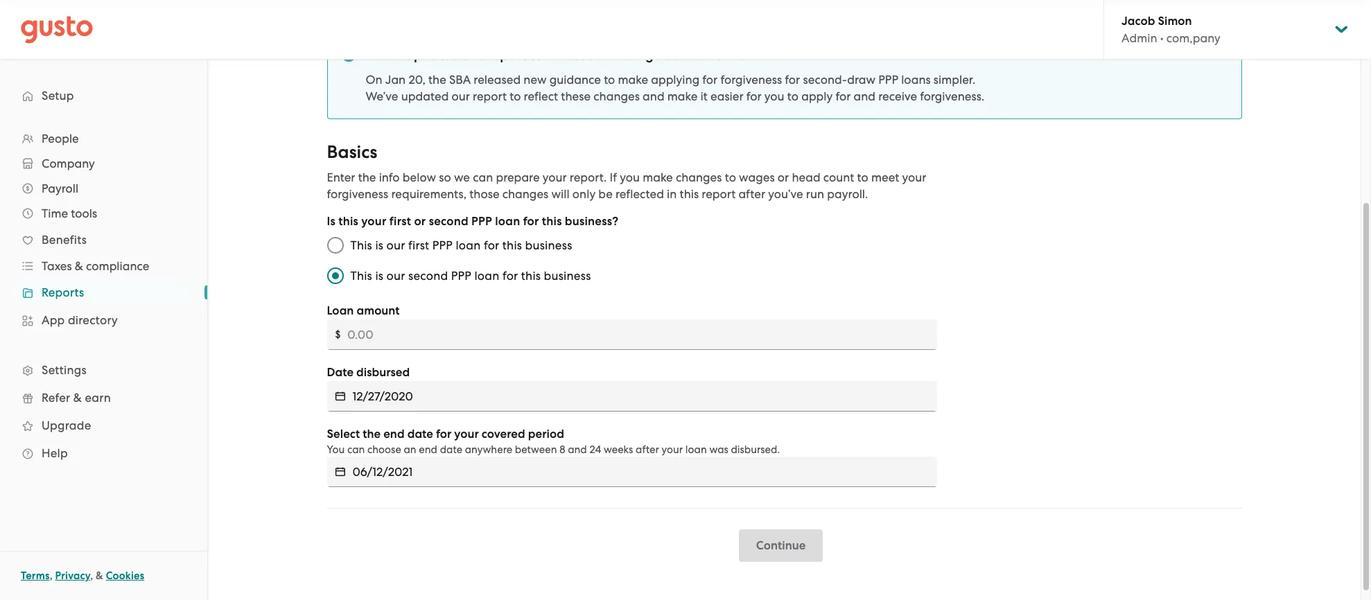 Task type: locate. For each thing, give the bounding box(es) containing it.
0 vertical spatial &
[[75, 259, 83, 273]]

1 vertical spatial report
[[473, 89, 507, 103]]

after down wages
[[738, 187, 765, 201]]

and down applying
[[643, 89, 664, 103]]

loan left was
[[685, 444, 707, 456]]

updated up 20, at the left top
[[406, 47, 460, 63]]

and down "draw" at the top right of the page
[[854, 89, 875, 103]]

we've down "on"
[[366, 89, 398, 103]]

make up in in the left top of the page
[[643, 171, 673, 184]]

2 vertical spatial make
[[643, 171, 673, 184]]

1 horizontal spatial end
[[419, 444, 437, 456]]

enter the info below so we can prepare your report. if you make changes to wages or head count to meet your forgiveness requirements, those changes will only be reflected in this report after you've run payroll.
[[327, 171, 926, 201]]

upgrade
[[42, 419, 91, 433]]

period
[[528, 427, 564, 442]]

0 vertical spatial calendar outline image
[[335, 390, 345, 403]]

0 vertical spatial business
[[525, 238, 572, 252]]

1 vertical spatial reflect
[[524, 89, 558, 103]]

1 vertical spatial end
[[419, 444, 437, 456]]

reports
[[42, 286, 84, 299]]

applying
[[651, 73, 699, 87]]

0 horizontal spatial date
[[407, 427, 433, 442]]

is
[[375, 238, 383, 252], [375, 269, 383, 283]]

from
[[706, 47, 735, 63]]

calendar outline image down date
[[335, 390, 345, 403]]

2 vertical spatial our
[[386, 269, 405, 283]]

0 horizontal spatial or
[[414, 214, 426, 229]]

to down 2021
[[604, 73, 615, 87]]

0 vertical spatial end
[[383, 427, 405, 442]]

2 horizontal spatial changes
[[676, 171, 722, 184]]

or down requirements,
[[414, 214, 426, 229]]

this up loan amount
[[350, 269, 372, 283]]

1 horizontal spatial ,
[[90, 570, 93, 582]]

you right if on the top left
[[620, 171, 640, 184]]

jan
[[588, 47, 611, 63], [385, 73, 406, 87]]

on jan 20, the sba released new guidance to make applying for forgiveness for second-draw ppp loans simpler. we've updated our report to reflect these changes and make it easier for you to apply for and receive forgiveness.
[[366, 73, 985, 103]]

0 vertical spatial first
[[389, 214, 411, 229]]

choose
[[367, 444, 401, 456]]

ppp up receive
[[878, 73, 898, 87]]

1 calendar outline image from the top
[[335, 390, 345, 403]]

0 vertical spatial you
[[764, 89, 784, 103]]

second up this is our first ppp loan for this business
[[429, 214, 468, 229]]

date
[[327, 365, 354, 380]]

0 vertical spatial our
[[452, 89, 470, 103]]

cookies button
[[106, 568, 144, 584]]

0 vertical spatial is
[[375, 238, 383, 252]]

report
[[488, 47, 526, 63], [473, 89, 507, 103], [702, 187, 736, 201]]

reports link
[[14, 280, 193, 305]]

terms link
[[21, 570, 50, 582]]

wages
[[739, 171, 775, 184]]

2 vertical spatial &
[[96, 570, 103, 582]]

settings link
[[14, 358, 193, 383]]

0 vertical spatial this
[[350, 238, 372, 252]]

& left cookies button
[[96, 570, 103, 582]]

the inside the on jan 20, the sba released new guidance to make applying for forgiveness for second-draw ppp loans simpler. we've updated our report to reflect these changes and make it easier for you to apply for and receive forgiveness.
[[428, 73, 446, 87]]

changes down prepare
[[502, 187, 548, 201]]

after up select the end date for your covered period field
[[636, 444, 659, 456]]

earn
[[85, 391, 111, 405]]

anywhere
[[465, 444, 512, 456]]

report right in in the left top of the page
[[702, 187, 736, 201]]

gusto navigation element
[[0, 60, 207, 489]]

and inside select the end date for your covered period you can choose an end date anywhere between 8 and 24 weeks after your loan was disbursed.
[[568, 444, 587, 456]]

loans
[[901, 73, 931, 87]]

This is our first PPP loan for this business radio
[[320, 230, 350, 261]]

report inside the enter the info below so we can prepare your report. if you make changes to wages or head count to meet your forgiveness requirements, those changes will only be reflected in this report after you've run payroll.
[[702, 187, 736, 201]]

updated
[[406, 47, 460, 63], [401, 89, 449, 103]]

company button
[[14, 151, 193, 176]]

setup
[[42, 89, 74, 103]]

payroll button
[[14, 176, 193, 201]]

below
[[403, 171, 436, 184]]

we've
[[366, 47, 403, 63], [366, 89, 398, 103]]

your up select the end date for your covered period field
[[662, 444, 683, 456]]

guidance up applying
[[645, 47, 703, 63]]

1 vertical spatial make
[[667, 89, 698, 103]]

report up released
[[488, 47, 526, 63]]

1 vertical spatial sba
[[449, 73, 471, 87]]

can inside select the end date for your covered period you can choose an end date anywhere between 8 and 24 weeks after your loan was disbursed.
[[347, 444, 365, 456]]

requirements,
[[391, 187, 467, 201]]

payroll.
[[827, 187, 868, 201]]

an
[[404, 444, 416, 456]]

1 horizontal spatial sba
[[762, 47, 787, 63]]

end up choose
[[383, 427, 405, 442]]

for down prepare
[[523, 214, 539, 229]]

end
[[383, 427, 405, 442], [419, 444, 437, 456]]

to
[[530, 47, 542, 63], [604, 73, 615, 87], [510, 89, 521, 103], [787, 89, 798, 103], [725, 171, 736, 184], [857, 171, 868, 184]]

disbursed
[[356, 365, 410, 380]]

& for compliance
[[75, 259, 83, 273]]

1 vertical spatial date
[[440, 444, 462, 456]]

home image
[[21, 16, 93, 43]]

date left anywhere
[[440, 444, 462, 456]]

for left second-
[[785, 73, 800, 87]]

Select the end date for your covered period field
[[352, 457, 937, 487]]

these
[[561, 89, 591, 103]]

forgiveness.
[[920, 89, 985, 103]]

1 vertical spatial forgiveness
[[327, 187, 388, 201]]

or inside the enter the info below so we can prepare your report. if you make changes to wages or head count to meet your forgiveness requirements, those changes will only be reflected in this report after you've run payroll.
[[778, 171, 789, 184]]

1 vertical spatial jan
[[385, 73, 406, 87]]

1 vertical spatial you
[[620, 171, 640, 184]]

end right an
[[419, 444, 437, 456]]

and right 8
[[568, 444, 587, 456]]

1 vertical spatial updated
[[401, 89, 449, 103]]

&
[[75, 259, 83, 273], [73, 391, 82, 405], [96, 570, 103, 582]]

0 vertical spatial can
[[473, 171, 493, 184]]

can down select
[[347, 444, 365, 456]]

after inside the enter the info below so we can prepare your report. if you make changes to wages or head count to meet your forgiveness requirements, those changes will only be reflected in this report after you've run payroll.
[[738, 187, 765, 201]]

between
[[515, 444, 557, 456]]

is up amount
[[375, 269, 383, 283]]

0 vertical spatial after
[[738, 187, 765, 201]]

business
[[525, 238, 572, 252], [544, 269, 591, 283]]

1 vertical spatial &
[[73, 391, 82, 405]]

0 horizontal spatial ,
[[50, 570, 53, 582]]

ppp
[[878, 73, 898, 87], [471, 214, 492, 229], [432, 238, 453, 252], [451, 269, 471, 283]]

second down this is our first ppp loan for this business
[[408, 269, 448, 283]]

2 vertical spatial report
[[702, 187, 736, 201]]

1 vertical spatial calendar outline image
[[335, 465, 345, 479]]

1 horizontal spatial or
[[778, 171, 789, 184]]

our inside the on jan 20, the sba released new guidance to make applying for forgiveness for second-draw ppp loans simpler. we've updated our report to reflect these changes and make it easier for you to apply for and receive forgiveness.
[[452, 89, 470, 103]]

forgiveness
[[720, 73, 782, 87], [327, 187, 388, 201]]

jan left 2021
[[588, 47, 611, 63]]

for down this is our first ppp loan for this business
[[502, 269, 518, 283]]

only
[[572, 187, 596, 201]]

meet
[[871, 171, 899, 184]]

easier
[[710, 89, 743, 103]]

make
[[618, 73, 648, 87], [667, 89, 698, 103], [643, 171, 673, 184]]

0 horizontal spatial end
[[383, 427, 405, 442]]

1 horizontal spatial forgiveness
[[720, 73, 782, 87]]

terms
[[21, 570, 50, 582]]

1 horizontal spatial date
[[440, 444, 462, 456]]

guidance inside the on jan 20, the sba released new guidance to make applying for forgiveness for second-draw ppp loans simpler. we've updated our report to reflect these changes and make it easier for you to apply for and receive forgiveness.
[[549, 73, 601, 87]]

guidance up these
[[549, 73, 601, 87]]

you
[[327, 444, 345, 456]]

1 horizontal spatial can
[[473, 171, 493, 184]]

jan inside the on jan 20, the sba released new guidance to make applying for forgiveness for second-draw ppp loans simpler. we've updated our report to reflect these changes and make it easier for you to apply for and receive forgiveness.
[[385, 73, 406, 87]]

taxes
[[42, 259, 72, 273]]

people
[[42, 132, 79, 146]]

is right this is our first ppp loan for this business option
[[375, 238, 383, 252]]

2 we've from the top
[[366, 89, 398, 103]]

make down 2021
[[618, 73, 648, 87]]

0 vertical spatial changes
[[594, 89, 640, 103]]

2 this from the top
[[350, 269, 372, 283]]

calendar outline image down you
[[335, 465, 345, 479]]

1 horizontal spatial you
[[764, 89, 784, 103]]

jan right "on"
[[385, 73, 406, 87]]

this
[[350, 238, 372, 252], [350, 269, 372, 283]]

0 vertical spatial make
[[618, 73, 648, 87]]

setup link
[[14, 83, 193, 108]]

loan
[[495, 214, 520, 229], [456, 238, 481, 252], [474, 269, 499, 283], [685, 444, 707, 456]]

calendar outline image
[[335, 390, 345, 403], [335, 465, 345, 479]]

0 horizontal spatial sba
[[449, 73, 471, 87]]

time tools
[[42, 207, 97, 220]]

amount
[[357, 304, 400, 318]]

0 vertical spatial guidance
[[645, 47, 703, 63]]

0 horizontal spatial forgiveness
[[327, 187, 388, 201]]

0 vertical spatial we've
[[366, 47, 403, 63]]

& left 'earn'
[[73, 391, 82, 405]]

for
[[702, 73, 718, 87], [785, 73, 800, 87], [746, 89, 762, 103], [836, 89, 851, 103], [523, 214, 539, 229], [484, 238, 499, 252], [502, 269, 518, 283], [436, 427, 451, 442]]

0 horizontal spatial and
[[568, 444, 587, 456]]

business for this is our second ppp loan for this business
[[544, 269, 591, 283]]

sba
[[762, 47, 787, 63], [449, 73, 471, 87]]

cookies
[[106, 570, 144, 582]]

sba right from
[[762, 47, 787, 63]]

report down released
[[473, 89, 507, 103]]

and
[[643, 89, 664, 103], [854, 89, 875, 103], [568, 444, 587, 456]]

forgiveness up easier
[[720, 73, 782, 87]]

, left the privacy
[[50, 570, 53, 582]]

jacob simon admin • com,pany
[[1121, 14, 1220, 45]]

$
[[335, 329, 341, 341]]

, left cookies button
[[90, 570, 93, 582]]

calendar outline image for date disbursed field
[[335, 390, 345, 403]]

1 vertical spatial first
[[408, 238, 429, 252]]

1 vertical spatial guidance
[[549, 73, 601, 87]]

the left info
[[358, 171, 376, 184]]

calendar outline image for select the end date for your covered period field
[[335, 465, 345, 479]]

we've inside the on jan 20, the sba released new guidance to make applying for forgiveness for second-draw ppp loans simpler. we've updated our report to reflect these changes and make it easier for you to apply for and receive forgiveness.
[[366, 89, 398, 103]]

,
[[50, 570, 53, 582], [90, 570, 93, 582]]

we've up "on"
[[366, 47, 403, 63]]

changes right these
[[594, 89, 640, 103]]

1 vertical spatial can
[[347, 444, 365, 456]]

we
[[454, 171, 470, 184]]

ppp down this is our first ppp loan for this business
[[451, 269, 471, 283]]

for left the covered
[[436, 427, 451, 442]]

it
[[700, 89, 708, 103]]

0 horizontal spatial jan
[[385, 73, 406, 87]]

the
[[739, 47, 759, 63], [428, 73, 446, 87], [358, 171, 376, 184], [363, 427, 381, 442]]

weeks
[[604, 444, 633, 456]]

0 vertical spatial forgiveness
[[720, 73, 782, 87]]

changes up in in the left top of the page
[[676, 171, 722, 184]]

this inside alert
[[463, 47, 485, 63]]

make down applying
[[667, 89, 698, 103]]

list
[[0, 126, 207, 467]]

those
[[469, 187, 499, 201]]

forgiveness down the enter
[[327, 187, 388, 201]]

this up this is our second ppp loan for this business option
[[350, 238, 372, 252]]

& inside dropdown button
[[75, 259, 83, 273]]

so
[[439, 171, 451, 184]]

1 is from the top
[[375, 238, 383, 252]]

0 horizontal spatial guidance
[[549, 73, 601, 87]]

updated down 20, at the left top
[[401, 89, 449, 103]]

2 vertical spatial changes
[[502, 187, 548, 201]]

0 vertical spatial or
[[778, 171, 789, 184]]

0 horizontal spatial you
[[620, 171, 640, 184]]

the right 20, at the left top
[[428, 73, 446, 87]]

ppp inside the on jan 20, the sba released new guidance to make applying for forgiveness for second-draw ppp loans simpler. we've updated our report to reflect these changes and make it easier for you to apply for and receive forgiveness.
[[878, 73, 898, 87]]

our for second
[[386, 269, 405, 283]]

updated inside the on jan 20, the sba released new guidance to make applying for forgiveness for second-draw ppp loans simpler. we've updated our report to reflect these changes and make it easier for you to apply for and receive forgiveness.
[[401, 89, 449, 103]]

you left apply
[[764, 89, 784, 103]]

0 horizontal spatial changes
[[502, 187, 548, 201]]

benefits link
[[14, 227, 193, 252]]

1 this from the top
[[350, 238, 372, 252]]

after inside select the end date for your covered period you can choose an end date anywhere between 8 and 24 weeks after your loan was disbursed.
[[636, 444, 659, 456]]

1 horizontal spatial guidance
[[645, 47, 703, 63]]

or up you've
[[778, 171, 789, 184]]

reflect up new
[[545, 47, 585, 63]]

1 vertical spatial is
[[375, 269, 383, 283]]

this
[[463, 47, 485, 63], [680, 187, 699, 201], [338, 214, 358, 229], [542, 214, 562, 229], [502, 238, 522, 252], [521, 269, 541, 283]]

1 vertical spatial after
[[636, 444, 659, 456]]

& right taxes
[[75, 259, 83, 273]]

1 horizontal spatial changes
[[594, 89, 640, 103]]

reflect down new
[[524, 89, 558, 103]]

guidance
[[645, 47, 703, 63], [549, 73, 601, 87]]

can up those
[[473, 171, 493, 184]]

0 horizontal spatial can
[[347, 444, 365, 456]]

covered
[[482, 427, 525, 442]]

reflect
[[545, 47, 585, 63], [524, 89, 558, 103]]

0 vertical spatial jan
[[588, 47, 611, 63]]

list containing people
[[0, 126, 207, 467]]

2 calendar outline image from the top
[[335, 465, 345, 479]]

date up an
[[407, 427, 433, 442]]

2 is from the top
[[375, 269, 383, 283]]

1 horizontal spatial jan
[[588, 47, 611, 63]]

1 horizontal spatial after
[[738, 187, 765, 201]]

1 vertical spatial this
[[350, 269, 372, 283]]

1 vertical spatial business
[[544, 269, 591, 283]]

the up choose
[[363, 427, 381, 442]]

1 vertical spatial we've
[[366, 89, 398, 103]]

reflect inside the on jan 20, the sba released new guidance to make applying for forgiveness for second-draw ppp loans simpler. we've updated our report to reflect these changes and make it easier for you to apply for and receive forgiveness.
[[524, 89, 558, 103]]

sba left released
[[449, 73, 471, 87]]

0 horizontal spatial after
[[636, 444, 659, 456]]

20,
[[409, 73, 425, 87]]

be
[[598, 187, 613, 201]]

was
[[709, 444, 728, 456]]

your
[[543, 171, 567, 184], [902, 171, 926, 184], [361, 214, 386, 229], [454, 427, 479, 442], [662, 444, 683, 456]]

1 vertical spatial our
[[386, 238, 405, 252]]



Task type: vqa. For each thing, say whether or not it's contained in the screenshot.
'Date'
yes



Task type: describe. For each thing, give the bounding box(es) containing it.
ppp down is this your first or second ppp loan for this business?
[[432, 238, 453, 252]]

0 vertical spatial sba
[[762, 47, 787, 63]]

to up new
[[530, 47, 542, 63]]

for down second-
[[836, 89, 851, 103]]

help
[[42, 446, 68, 460]]

our for first
[[386, 238, 405, 252]]

business for this is our first ppp loan for this business
[[525, 238, 572, 252]]

is
[[327, 214, 335, 229]]

first for ppp
[[408, 238, 429, 252]]

disbursed.
[[731, 444, 780, 456]]

in
[[667, 187, 677, 201]]

0 vertical spatial updated
[[406, 47, 460, 63]]

loan amount
[[327, 304, 400, 318]]

2021
[[614, 47, 642, 63]]

the inside the enter the info below so we can prepare your report. if you make changes to wages or head count to meet your forgiveness requirements, those changes will only be reflected in this report after you've run payroll.
[[358, 171, 376, 184]]

privacy link
[[55, 570, 90, 582]]

tools
[[71, 207, 97, 220]]

your up anywhere
[[454, 427, 479, 442]]

company
[[42, 157, 95, 171]]

app directory
[[42, 313, 118, 327]]

app directory link
[[14, 308, 193, 333]]

Loan amount text field
[[347, 320, 937, 350]]

for inside select the end date for your covered period you can choose an end date anywhere between 8 and 24 weeks after your loan was disbursed.
[[436, 427, 451, 442]]

changes inside the on jan 20, the sba released new guidance to make applying for forgiveness for second-draw ppp loans simpler. we've updated our report to reflect these changes and make it easier for you to apply for and receive forgiveness.
[[594, 89, 640, 103]]

time tools button
[[14, 201, 193, 226]]

8
[[559, 444, 565, 456]]

you inside the on jan 20, the sba released new guidance to make applying for forgiveness for second-draw ppp loans simpler. we've updated our report to reflect these changes and make it easier for you to apply for and receive forgiveness.
[[764, 89, 784, 103]]

report inside the on jan 20, the sba released new guidance to make applying for forgiveness for second-draw ppp loans simpler. we've updated our report to reflect these changes and make it easier for you to apply for and receive forgiveness.
[[473, 89, 507, 103]]

•
[[1160, 31, 1164, 45]]

directory
[[68, 313, 118, 327]]

taxes & compliance button
[[14, 254, 193, 279]]

24
[[589, 444, 601, 456]]

if
[[610, 171, 617, 184]]

new
[[524, 73, 547, 87]]

we've updated this report to reflect jan 2021 guidance from the sba alert
[[327, 31, 1242, 119]]

0 vertical spatial second
[[429, 214, 468, 229]]

1 we've from the top
[[366, 47, 403, 63]]

payroll
[[42, 182, 78, 195]]

select the end date for your covered period you can choose an end date anywhere between 8 and 24 weeks after your loan was disbursed.
[[327, 427, 780, 456]]

terms , privacy , & cookies
[[21, 570, 144, 582]]

is for first
[[375, 238, 383, 252]]

select
[[327, 427, 360, 442]]

simon
[[1158, 14, 1192, 28]]

the inside select the end date for your covered period you can choose an end date anywhere between 8 and 24 weeks after your loan was disbursed.
[[363, 427, 381, 442]]

this inside the enter the info below so we can prepare your report. if you make changes to wages or head count to meet your forgiveness requirements, those changes will only be reflected in this report after you've run payroll.
[[680, 187, 699, 201]]

taxes & compliance
[[42, 259, 149, 273]]

we've updated this report to reflect jan 2021 guidance from the sba
[[366, 47, 787, 63]]

1 vertical spatial or
[[414, 214, 426, 229]]

your right is at the top
[[361, 214, 386, 229]]

to up payroll.
[[857, 171, 868, 184]]

head
[[792, 171, 820, 184]]

com,pany
[[1166, 31, 1220, 45]]

1 vertical spatial second
[[408, 269, 448, 283]]

first for or
[[389, 214, 411, 229]]

refer
[[42, 391, 70, 405]]

settings
[[42, 363, 87, 377]]

second-
[[803, 73, 847, 87]]

your right meet
[[902, 171, 926, 184]]

refer & earn
[[42, 391, 111, 405]]

on
[[366, 73, 382, 87]]

apply
[[801, 89, 833, 103]]

admin
[[1121, 31, 1157, 45]]

simpler.
[[934, 73, 975, 87]]

for up it at the top right of page
[[702, 73, 718, 87]]

2 horizontal spatial and
[[854, 89, 875, 103]]

Date disbursed field
[[352, 381, 937, 412]]

your up "will"
[[543, 171, 567, 184]]

& for earn
[[73, 391, 82, 405]]

loan down this is our first ppp loan for this business
[[474, 269, 499, 283]]

draw
[[847, 73, 875, 87]]

date disbursed
[[327, 365, 410, 380]]

people button
[[14, 126, 193, 151]]

loan down those
[[495, 214, 520, 229]]

enter
[[327, 171, 355, 184]]

benefits
[[42, 233, 87, 247]]

for down is this your first or second ppp loan for this business?
[[484, 238, 499, 252]]

you've
[[768, 187, 803, 201]]

This is our second PPP loan for this business radio
[[320, 261, 350, 291]]

make inside the enter the info below so we can prepare your report. if you make changes to wages or head count to meet your forgiveness requirements, those changes will only be reflected in this report after you've run payroll.
[[643, 171, 673, 184]]

ppp down those
[[471, 214, 492, 229]]

1 horizontal spatial and
[[643, 89, 664, 103]]

basics
[[327, 141, 377, 163]]

can inside the enter the info below so we can prepare your report. if you make changes to wages or head count to meet your forgiveness requirements, those changes will only be reflected in this report after you've run payroll.
[[473, 171, 493, 184]]

1 vertical spatial changes
[[676, 171, 722, 184]]

to left apply
[[787, 89, 798, 103]]

1 , from the left
[[50, 570, 53, 582]]

count
[[823, 171, 854, 184]]

this for this is our first ppp loan for this business
[[350, 238, 372, 252]]

prepare
[[496, 171, 540, 184]]

reflected
[[615, 187, 664, 201]]

forgiveness inside the on jan 20, the sba released new guidance to make applying for forgiveness for second-draw ppp loans simpler. we've updated our report to reflect these changes and make it easier for you to apply for and receive forgiveness.
[[720, 73, 782, 87]]

is this your first or second ppp loan for this business?
[[327, 214, 618, 229]]

to left wages
[[725, 171, 736, 184]]

for right easier
[[746, 89, 762, 103]]

0 vertical spatial report
[[488, 47, 526, 63]]

refer & earn link
[[14, 385, 193, 410]]

will
[[551, 187, 570, 201]]

loan down is this your first or second ppp loan for this business?
[[456, 238, 481, 252]]

loan
[[327, 304, 354, 318]]

the right from
[[739, 47, 759, 63]]

privacy
[[55, 570, 90, 582]]

sba inside the on jan 20, the sba released new guidance to make applying for forgiveness for second-draw ppp loans simpler. we've updated our report to reflect these changes and make it easier for you to apply for and receive forgiveness.
[[449, 73, 471, 87]]

receive
[[878, 89, 917, 103]]

forgiveness inside the enter the info below so we can prepare your report. if you make changes to wages or head count to meet your forgiveness requirements, those changes will only be reflected in this report after you've run payroll.
[[327, 187, 388, 201]]

you inside the enter the info below so we can prepare your report. if you make changes to wages or head count to meet your forgiveness requirements, those changes will only be reflected in this report after you've run payroll.
[[620, 171, 640, 184]]

loan inside select the end date for your covered period you can choose an end date anywhere between 8 and 24 weeks after your loan was disbursed.
[[685, 444, 707, 456]]

compliance
[[86, 259, 149, 273]]

this is our second ppp loan for this business
[[350, 269, 591, 283]]

to down released
[[510, 89, 521, 103]]

2 , from the left
[[90, 570, 93, 582]]

business?
[[565, 214, 618, 229]]

0 vertical spatial date
[[407, 427, 433, 442]]

report.
[[570, 171, 607, 184]]

jacob
[[1121, 14, 1155, 28]]

this for this is our second ppp loan for this business
[[350, 269, 372, 283]]

info
[[379, 171, 400, 184]]

0 vertical spatial reflect
[[545, 47, 585, 63]]

this is our first ppp loan for this business
[[350, 238, 572, 252]]

is for second
[[375, 269, 383, 283]]

released
[[474, 73, 521, 87]]



